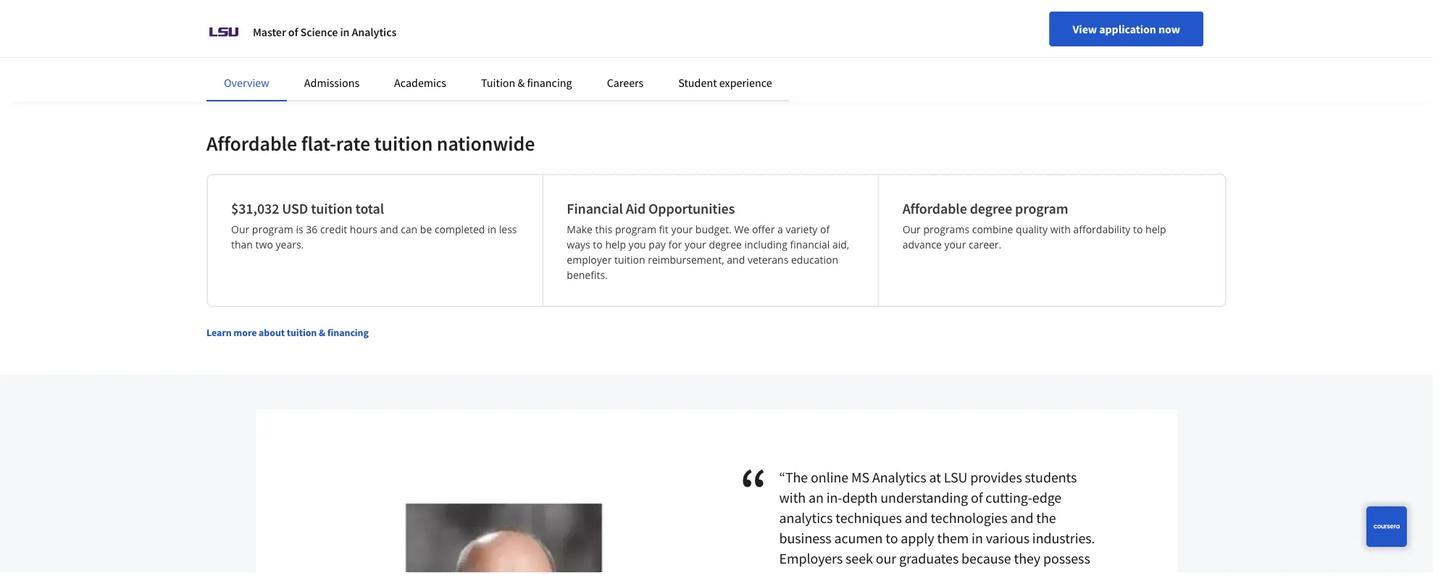 Task type: describe. For each thing, give the bounding box(es) containing it.
and inside $31,032 usd tuition total our program is 36 credit hours and can be completed in less than two years.
[[380, 222, 398, 236]]

graduates
[[899, 550, 959, 568]]

is
[[296, 222, 303, 236]]

master
[[253, 25, 286, 39]]

0 horizontal spatial &
[[319, 326, 325, 339]]

program for total
[[252, 222, 293, 236]]

nationwide
[[437, 131, 535, 156]]

tuition right rate
[[374, 131, 433, 156]]

list containing $31,032 usd tuition total
[[207, 174, 1227, 307]]

"the
[[779, 468, 808, 487]]

can
[[401, 222, 417, 236]]

understanding
[[881, 489, 968, 507]]

industries.
[[1032, 529, 1095, 547]]

help inside affordable degree program our programs combine quality with affordability to help advance your career.
[[1146, 222, 1166, 236]]

view
[[1073, 22, 1097, 36]]

education
[[791, 253, 838, 267]]

tuition
[[481, 75, 515, 90]]

skills
[[802, 570, 832, 573]]

and down seek
[[835, 570, 858, 573]]

than
[[231, 238, 253, 251]]

affordable degree program our programs combine quality with affordability to help advance your career.
[[903, 200, 1166, 251]]

analytics
[[779, 509, 833, 527]]

combine
[[972, 222, 1013, 236]]

more
[[234, 326, 257, 339]]

academics link
[[394, 75, 446, 90]]

quality
[[1016, 222, 1048, 236]]

experience
[[719, 75, 772, 90]]

depth
[[842, 489, 878, 507]]

financial
[[790, 238, 830, 251]]

view application now
[[1073, 22, 1180, 36]]

ms
[[851, 468, 870, 487]]

and up 'apply'
[[905, 509, 928, 527]]

tuition inside $31,032 usd tuition total our program is 36 credit hours and can be completed in less than two years.
[[311, 200, 353, 218]]

two
[[255, 238, 273, 251]]

students
[[1025, 468, 1077, 487]]

advance
[[903, 238, 942, 251]]

years.
[[276, 238, 304, 251]]

1 horizontal spatial the
[[1036, 509, 1056, 527]]

make
[[567, 222, 593, 236]]

our
[[876, 550, 896, 568]]

with inside affordable degree program our programs combine quality with affordability to help advance your career.
[[1050, 222, 1071, 236]]

acumen
[[834, 529, 883, 547]]

0 horizontal spatial in
[[340, 25, 350, 39]]

about
[[259, 326, 285, 339]]

our inside affordable degree program our programs combine quality with affordability to help advance your career.
[[903, 222, 921, 236]]

edge
[[1032, 489, 1062, 507]]

affordable degree program list item
[[879, 175, 1215, 306]]

and down cutting-
[[1010, 509, 1034, 527]]

lsu
[[944, 468, 968, 487]]

financial
[[567, 200, 623, 218]]

we
[[734, 222, 749, 236]]

tuition inside financial aid opportunities make this program fit your budget. we offer a variety of ways to help you pay for your degree including financial aid, employer tuition reimbursement, and veterans education benefits.
[[614, 253, 645, 267]]

application
[[1099, 22, 1156, 36]]

learn more about tuition & financing
[[207, 326, 369, 339]]

to up the our
[[886, 529, 898, 547]]

affordable for affordable degree program our programs combine quality with affordability to help advance your career.
[[903, 200, 967, 218]]

aid
[[626, 200, 646, 218]]

you
[[629, 238, 646, 251]]

of inside financial aid opportunities make this program fit your budget. we offer a variety of ways to help you pay for your degree including financial aid, employer tuition reimbursement, and veterans education benefits.
[[820, 222, 830, 236]]

benefits.
[[567, 268, 608, 282]]

with inside " "the online ms analytics at lsu provides students with an in-depth understanding of cutting-edge analytics techniques and technologies and the business acumen to apply them in various industries. employers seek our graduates because they possess the skills and knowledge to extract actio
[[779, 489, 806, 507]]

technologies
[[931, 509, 1008, 527]]

them
[[937, 529, 969, 547]]

your up reimbursement,
[[685, 238, 706, 251]]

student experience link
[[678, 75, 772, 90]]

usd
[[282, 200, 308, 218]]

flat-
[[301, 131, 336, 156]]

an
[[809, 489, 824, 507]]

$31,032
[[231, 200, 279, 218]]

help inside financial aid opportunities make this program fit your budget. we offer a variety of ways to help you pay for your degree including financial aid, employer tuition reimbursement, and veterans education benefits.
[[605, 238, 626, 251]]

budget.
[[695, 222, 732, 236]]

careers
[[607, 75, 644, 90]]

student
[[678, 75, 717, 90]]

tuition & financing link
[[481, 75, 572, 90]]

business
[[779, 529, 832, 547]]

variety
[[786, 222, 818, 236]]

at
[[929, 468, 941, 487]]

0 horizontal spatial the
[[779, 570, 799, 573]]

employers
[[779, 550, 843, 568]]

fit
[[659, 222, 669, 236]]

1 horizontal spatial &
[[518, 75, 525, 90]]

affordable for affordable flat-rate tuition nationwide
[[207, 131, 297, 156]]

careers link
[[607, 75, 644, 90]]

degree inside affordable degree program our programs combine quality with affordability to help advance your career.
[[970, 200, 1012, 218]]

of inside " "the online ms analytics at lsu provides students with an in-depth understanding of cutting-edge analytics techniques and technologies and the business acumen to apply them in various industries. employers seek our graduates because they possess the skills and knowledge to extract actio
[[971, 489, 983, 507]]

view application now button
[[1050, 12, 1204, 46]]

program inside affordable degree program our programs combine quality with affordability to help advance your career.
[[1015, 200, 1068, 218]]

career.
[[969, 238, 1002, 251]]

completed
[[435, 222, 485, 236]]

programs
[[923, 222, 970, 236]]

" "the online ms analytics at lsu provides students with an in-depth understanding of cutting-edge analytics techniques and technologies and the business acumen to apply them in various industries. employers seek our graduates because they possess the skills and knowledge to extract actio
[[740, 452, 1095, 573]]

$31,032 usd tuition total our program is 36 credit hours and can be completed in less than two years.
[[231, 200, 517, 251]]

rate
[[336, 131, 370, 156]]



Task type: locate. For each thing, give the bounding box(es) containing it.
"
[[740, 452, 779, 525]]

affordability
[[1073, 222, 1131, 236]]

1 horizontal spatial of
[[820, 222, 830, 236]]

extract
[[944, 570, 985, 573]]

help right affordability
[[1146, 222, 1166, 236]]

in
[[340, 25, 350, 39], [488, 222, 496, 236], [972, 529, 983, 547]]

opportunities
[[648, 200, 735, 218]]

& right about
[[319, 326, 325, 339]]

0 vertical spatial financing
[[527, 75, 572, 90]]

0 vertical spatial the
[[1036, 509, 1056, 527]]

1 vertical spatial help
[[605, 238, 626, 251]]

program up two
[[252, 222, 293, 236]]

credit
[[320, 222, 347, 236]]

help
[[1146, 222, 1166, 236], [605, 238, 626, 251]]

and left can
[[380, 222, 398, 236]]

various
[[986, 529, 1030, 547]]

in inside " "the online ms analytics at lsu provides students with an in-depth understanding of cutting-edge analytics techniques and technologies and the business acumen to apply them in various industries. employers seek our graduates because they possess the skills and knowledge to extract actio
[[972, 529, 983, 547]]

1 vertical spatial the
[[779, 570, 799, 573]]

of up the technologies
[[971, 489, 983, 507]]

0 vertical spatial affordable
[[207, 131, 297, 156]]

academics
[[394, 75, 446, 90]]

1 horizontal spatial our
[[903, 222, 921, 236]]

program inside $31,032 usd tuition total our program is 36 credit hours and can be completed in less than two years.
[[252, 222, 293, 236]]

this
[[595, 222, 613, 236]]

hours
[[350, 222, 377, 236]]

seek
[[846, 550, 873, 568]]

36
[[306, 222, 318, 236]]

1 vertical spatial with
[[779, 489, 806, 507]]

0 horizontal spatial affordable
[[207, 131, 297, 156]]

your down programs
[[945, 238, 966, 251]]

tuition
[[374, 131, 433, 156], [311, 200, 353, 218], [614, 253, 645, 267], [287, 326, 317, 339]]

program inside financial aid opportunities make this program fit your budget. we offer a variety of ways to help you pay for your degree including financial aid, employer tuition reimbursement, and veterans education benefits.
[[615, 222, 656, 236]]

0 horizontal spatial degree
[[709, 238, 742, 251]]

1 horizontal spatial with
[[1050, 222, 1071, 236]]

affordable inside affordable degree program our programs combine quality with affordability to help advance your career.
[[903, 200, 967, 218]]

degree inside financial aid opportunities make this program fit your budget. we offer a variety of ways to help you pay for your degree including financial aid, employer tuition reimbursement, and veterans education benefits.
[[709, 238, 742, 251]]

pay
[[649, 238, 666, 251]]

2 horizontal spatial program
[[1015, 200, 1068, 218]]

1 horizontal spatial affordable
[[903, 200, 967, 218]]

to inside affordable degree program our programs combine quality with affordability to help advance your career.
[[1133, 222, 1143, 236]]

analytics for master
[[352, 25, 397, 39]]

veterans
[[748, 253, 789, 267]]

apply
[[901, 529, 934, 547]]

1 vertical spatial of
[[820, 222, 830, 236]]

1 horizontal spatial in
[[488, 222, 496, 236]]

in-
[[827, 489, 842, 507]]

a
[[778, 222, 783, 236]]

learn more about tuition & financing link
[[207, 326, 369, 339]]

1 our from the left
[[231, 222, 249, 236]]

in right science
[[340, 25, 350, 39]]

0 horizontal spatial of
[[288, 25, 298, 39]]

your up for
[[671, 222, 693, 236]]

possess
[[1043, 550, 1090, 568]]

now
[[1159, 22, 1180, 36]]

admissions
[[304, 75, 359, 90]]

0 vertical spatial degree
[[970, 200, 1012, 218]]

cutting-
[[986, 489, 1032, 507]]

student experience
[[678, 75, 772, 90]]

including
[[745, 238, 788, 251]]

online
[[811, 468, 849, 487]]

with down "the
[[779, 489, 806, 507]]

degree down the budget. on the top of the page
[[709, 238, 742, 251]]

for
[[668, 238, 682, 251]]

financial aid opportunities make this program fit your budget. we offer a variety of ways to help you pay for your degree including financial aid, employer tuition reimbursement, and veterans education benefits.
[[567, 200, 849, 282]]

1 horizontal spatial program
[[615, 222, 656, 236]]

program up you
[[615, 222, 656, 236]]

2 horizontal spatial of
[[971, 489, 983, 507]]

degree up combine
[[970, 200, 1012, 218]]

tuition down you
[[614, 253, 645, 267]]

techniques
[[836, 509, 902, 527]]

list
[[207, 174, 1227, 307]]

1 horizontal spatial financing
[[527, 75, 572, 90]]

analytics for "
[[872, 468, 926, 487]]

tuition & financing
[[481, 75, 572, 90]]

with
[[1050, 222, 1071, 236], [779, 489, 806, 507]]

of up financial
[[820, 222, 830, 236]]

1 vertical spatial in
[[488, 222, 496, 236]]

less
[[499, 222, 517, 236]]

0 horizontal spatial our
[[231, 222, 249, 236]]

0 vertical spatial &
[[518, 75, 525, 90]]

they
[[1014, 550, 1041, 568]]

overview link
[[224, 75, 269, 90]]

program up the quality
[[1015, 200, 1068, 218]]

to down this on the left of the page
[[593, 238, 603, 251]]

master of science in analytics
[[253, 25, 397, 39]]

provides
[[970, 468, 1022, 487]]

overview
[[224, 75, 269, 90]]

employer
[[567, 253, 612, 267]]

learn
[[207, 326, 232, 339]]

our
[[231, 222, 249, 236], [903, 222, 921, 236]]

affordable up programs
[[903, 200, 967, 218]]

0 vertical spatial analytics
[[352, 25, 397, 39]]

program for make
[[615, 222, 656, 236]]

1 horizontal spatial analytics
[[872, 468, 926, 487]]

and
[[380, 222, 398, 236], [727, 253, 745, 267], [905, 509, 928, 527], [1010, 509, 1034, 527], [835, 570, 858, 573]]

1 horizontal spatial help
[[1146, 222, 1166, 236]]

0 horizontal spatial help
[[605, 238, 626, 251]]

louisiana state university logo image
[[207, 14, 241, 49]]

your inside affordable degree program our programs combine quality with affordability to help advance your career.
[[945, 238, 966, 251]]

because
[[962, 550, 1011, 568]]

of
[[288, 25, 298, 39], [820, 222, 830, 236], [971, 489, 983, 507]]

financial aid opportunities list item
[[544, 175, 879, 306]]

be
[[420, 222, 432, 236]]

and inside financial aid opportunities make this program fit your budget. we offer a variety of ways to help you pay for your degree including financial aid, employer tuition reimbursement, and veterans education benefits.
[[727, 253, 745, 267]]

2 vertical spatial of
[[971, 489, 983, 507]]

0 vertical spatial of
[[288, 25, 298, 39]]

2 our from the left
[[903, 222, 921, 236]]

the
[[1036, 509, 1056, 527], [779, 570, 799, 573]]

to down 'graduates'
[[929, 570, 942, 573]]

our up advance
[[903, 222, 921, 236]]

0 vertical spatial help
[[1146, 222, 1166, 236]]

1 vertical spatial &
[[319, 326, 325, 339]]

science
[[300, 25, 338, 39]]

0 horizontal spatial program
[[252, 222, 293, 236]]

analytics inside " "the online ms analytics at lsu provides students with an in-depth understanding of cutting-edge analytics techniques and technologies and the business acumen to apply them in various industries. employers seek our graduates because they possess the skills and knowledge to extract actio
[[872, 468, 926, 487]]

1 vertical spatial affordable
[[903, 200, 967, 218]]

1 vertical spatial analytics
[[872, 468, 926, 487]]

analytics right science
[[352, 25, 397, 39]]

affordable
[[207, 131, 297, 156], [903, 200, 967, 218]]

1 horizontal spatial degree
[[970, 200, 1012, 218]]

affordable flat-rate tuition nationwide
[[207, 131, 535, 156]]

tuition right about
[[287, 326, 317, 339]]

the down employers
[[779, 570, 799, 573]]

our inside $31,032 usd tuition total our program is 36 credit hours and can be completed in less than two years.
[[231, 222, 249, 236]]

affordable down overview
[[207, 131, 297, 156]]

and down 'we'
[[727, 253, 745, 267]]

& right tuition
[[518, 75, 525, 90]]

$31,032 usd tuition total list item
[[208, 175, 544, 306]]

to inside financial aid opportunities make this program fit your budget. we offer a variety of ways to help you pay for your degree including financial aid, employer tuition reimbursement, and veterans education benefits.
[[593, 238, 603, 251]]

in left less
[[488, 222, 496, 236]]

1 vertical spatial degree
[[709, 238, 742, 251]]

your
[[671, 222, 693, 236], [685, 238, 706, 251], [945, 238, 966, 251]]

knowledge
[[860, 570, 926, 573]]

tuition up credit
[[311, 200, 353, 218]]

0 horizontal spatial analytics
[[352, 25, 397, 39]]

the down edge
[[1036, 509, 1056, 527]]

2 horizontal spatial in
[[972, 529, 983, 547]]

2 vertical spatial in
[[972, 529, 983, 547]]

in down the technologies
[[972, 529, 983, 547]]

0 vertical spatial in
[[340, 25, 350, 39]]

in inside $31,032 usd tuition total our program is 36 credit hours and can be completed in less than two years.
[[488, 222, 496, 236]]

1 vertical spatial financing
[[327, 326, 369, 339]]

with right the quality
[[1050, 222, 1071, 236]]

program
[[1015, 200, 1068, 218], [252, 222, 293, 236], [615, 222, 656, 236]]

reimbursement,
[[648, 253, 724, 267]]

0 horizontal spatial financing
[[327, 326, 369, 339]]

degree
[[970, 200, 1012, 218], [709, 238, 742, 251]]

analytics up understanding
[[872, 468, 926, 487]]

0 vertical spatial with
[[1050, 222, 1071, 236]]

our up than in the left of the page
[[231, 222, 249, 236]]

0 horizontal spatial with
[[779, 489, 806, 507]]

to right affordability
[[1133, 222, 1143, 236]]

of right master
[[288, 25, 298, 39]]

help down this on the left of the page
[[605, 238, 626, 251]]

total
[[355, 200, 384, 218]]

aid,
[[832, 238, 849, 251]]



Task type: vqa. For each thing, say whether or not it's contained in the screenshot.
Earn an employer-recognized certificate from IBM
no



